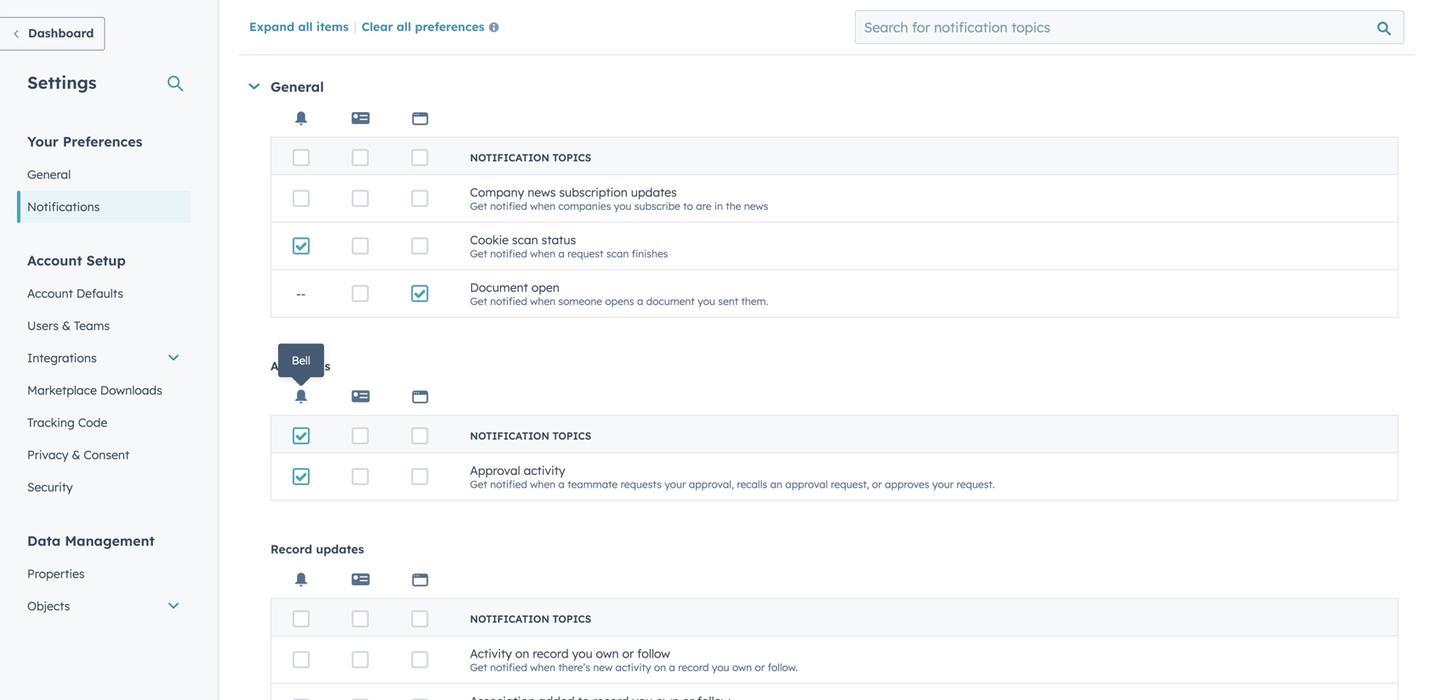 Task type: describe. For each thing, give the bounding box(es) containing it.
1 your from the left
[[665, 478, 686, 491]]

general link
[[17, 159, 191, 191]]

a right submits
[[693, 18, 699, 30]]

get inside approval activity get notified when a teammate requests your approval, recalls an approval request, or approves your request.
[[470, 478, 487, 491]]

setup
[[86, 252, 126, 269]]

integrations button
[[17, 342, 191, 375]]

clear
[[362, 19, 393, 34]]

privacy & consent
[[27, 448, 129, 463]]

users
[[27, 319, 59, 333]]

notifications link
[[17, 191, 191, 223]]

request
[[568, 247, 604, 260]]

marketplace
[[27, 383, 97, 398]]

1 when from the top
[[530, 18, 555, 30]]

subscribed
[[805, 18, 858, 30]]

status
[[542, 232, 576, 247]]

approval
[[470, 463, 520, 478]]

dashboard link
[[0, 17, 105, 51]]

subscription
[[559, 185, 628, 200]]

you inside document open get notified when someone opens a document you sent them.
[[698, 295, 715, 308]]

or left follow.
[[755, 662, 765, 674]]

cookie
[[470, 232, 509, 247]]

0 horizontal spatial on
[[515, 647, 529, 662]]

defaults
[[76, 286, 123, 301]]

tracking
[[27, 416, 75, 430]]

when inside activity on record you own or follow get notified when there's new activity on a record you own or follow.
[[530, 662, 555, 674]]

1 horizontal spatial record
[[678, 662, 709, 674]]

data
[[27, 533, 61, 550]]

them.
[[741, 295, 768, 308]]

you left new
[[572, 647, 593, 662]]

submits
[[652, 18, 690, 30]]

topics for record
[[552, 613, 591, 626]]

general inside your preferences element
[[27, 167, 71, 182]]

cookie scan status get notified when a request scan finishes
[[470, 232, 668, 260]]

expand
[[249, 19, 294, 34]]

a inside approval activity get notified when a teammate requests your approval, recalls an approval request, or approves your request.
[[558, 478, 565, 491]]

get inside activity on record you own or follow get notified when there's new activity on a record you own or follow.
[[470, 662, 487, 674]]

your
[[27, 133, 59, 150]]

activity inside approval activity get notified when a teammate requests your approval, recalls an approval request, or approves your request.
[[524, 463, 565, 478]]

security link
[[17, 472, 191, 504]]

security
[[27, 480, 73, 495]]

data management element
[[17, 532, 191, 688]]

document
[[470, 280, 528, 295]]

the
[[726, 200, 741, 212]]

account setup
[[27, 252, 126, 269]]

a inside cookie scan status get notified when a request scan finishes
[[558, 247, 565, 260]]

1 horizontal spatial own
[[732, 662, 752, 674]]

get notified when a visitor or contact submits a hubspot form you're subscribed to.
[[470, 18, 873, 30]]

approval,
[[689, 478, 734, 491]]

users & teams
[[27, 319, 110, 333]]

account for account defaults
[[27, 286, 73, 301]]

are
[[696, 200, 712, 212]]

recalls
[[737, 478, 767, 491]]

notification topics for news
[[470, 151, 591, 164]]

companies
[[558, 200, 611, 212]]

notified inside company news subscription updates get notified when companies you subscribe to are in the news
[[490, 200, 527, 212]]

get inside company news subscription updates get notified when companies you subscribe to are in the news
[[470, 200, 487, 212]]

you're
[[773, 18, 802, 30]]

document open get notified when someone opens a document you sent them.
[[470, 280, 768, 308]]

get inside cookie scan status get notified when a request scan finishes
[[470, 247, 487, 260]]

all for clear
[[397, 19, 411, 34]]

hubspot
[[702, 18, 745, 30]]

notification for activity
[[470, 613, 549, 626]]

notifications
[[27, 199, 100, 214]]

your preferences
[[27, 133, 142, 150]]

notified inside document open get notified when someone opens a document you sent them.
[[490, 295, 527, 308]]

all for expand
[[298, 19, 313, 34]]

clear all preferences button
[[362, 18, 506, 38]]

properties
[[27, 567, 85, 582]]

1 notified from the top
[[490, 18, 527, 30]]

general button
[[248, 78, 1398, 95]]

items
[[316, 19, 349, 34]]

request.
[[957, 478, 995, 491]]

form
[[748, 18, 770, 30]]

dashboard
[[28, 26, 94, 40]]

document
[[646, 295, 695, 308]]

a inside document open get notified when someone opens a document you sent them.
[[637, 295, 643, 308]]

you left follow.
[[712, 662, 729, 674]]

approval
[[785, 478, 828, 491]]

preferences
[[415, 19, 485, 34]]

when inside company news subscription updates get notified when companies you subscribe to are in the news
[[530, 200, 555, 212]]

notified inside approval activity get notified when a teammate requests your approval, recalls an approval request, or approves your request.
[[490, 478, 527, 491]]

clear all preferences
[[362, 19, 485, 34]]

0 horizontal spatial news
[[528, 185, 556, 200]]

2 notification from the top
[[470, 430, 549, 443]]

1 horizontal spatial scan
[[606, 247, 629, 260]]

teammate
[[568, 478, 618, 491]]

approvals
[[271, 359, 331, 374]]

approves
[[885, 478, 929, 491]]

tracking code link
[[17, 407, 191, 439]]

contact
[[613, 18, 649, 30]]

0 horizontal spatial own
[[596, 647, 619, 662]]

consent
[[84, 448, 129, 463]]

account setup element
[[17, 251, 191, 504]]

objects
[[27, 599, 70, 614]]

or right visitor
[[600, 18, 610, 30]]



Task type: locate. For each thing, give the bounding box(es) containing it.
your
[[665, 478, 686, 491], [932, 478, 954, 491]]

new
[[593, 662, 613, 674]]

0 vertical spatial --
[[296, 9, 306, 24]]

when up status
[[530, 200, 555, 212]]

account for account setup
[[27, 252, 82, 269]]

scan right request
[[606, 247, 629, 260]]

you left subscribe
[[614, 200, 632, 212]]

0 vertical spatial updates
[[631, 185, 677, 200]]

follow.
[[768, 662, 798, 674]]

0 horizontal spatial scan
[[512, 232, 538, 247]]

all inside button
[[397, 19, 411, 34]]

activity right "approval"
[[524, 463, 565, 478]]

6 notified from the top
[[490, 662, 527, 674]]

privacy
[[27, 448, 68, 463]]

activity right new
[[615, 662, 651, 674]]

request,
[[831, 478, 869, 491]]

Search for notification topics search field
[[855, 10, 1404, 44]]

topics up subscription
[[552, 151, 591, 164]]

tracking code
[[27, 416, 107, 430]]

record updates
[[271, 542, 364, 557]]

your right requests
[[665, 478, 686, 491]]

1 vertical spatial account
[[27, 286, 73, 301]]

on right activity
[[515, 647, 529, 662]]

record left new
[[533, 647, 569, 662]]

bell
[[292, 354, 310, 368]]

open
[[531, 280, 560, 295]]

notification topics up company
[[470, 151, 591, 164]]

expand all items
[[249, 19, 349, 34]]

& right users
[[62, 319, 71, 333]]

or left the follow
[[622, 647, 634, 662]]

finishes
[[632, 247, 668, 260]]

a
[[558, 18, 565, 30], [693, 18, 699, 30], [558, 247, 565, 260], [637, 295, 643, 308], [558, 478, 565, 491], [669, 662, 675, 674]]

2 topics from the top
[[552, 430, 591, 443]]

5 get from the top
[[470, 478, 487, 491]]

all
[[298, 19, 313, 34], [397, 19, 411, 34]]

3 notified from the top
[[490, 247, 527, 260]]

&
[[62, 319, 71, 333], [72, 448, 80, 463]]

activity inside activity on record you own or follow get notified when there's new activity on a record you own or follow.
[[615, 662, 651, 674]]

notified up document
[[490, 247, 527, 260]]

a right the opens
[[637, 295, 643, 308]]

1 get from the top
[[470, 18, 487, 30]]

there's
[[558, 662, 590, 674]]

management
[[65, 533, 155, 550]]

1 vertical spatial updates
[[316, 542, 364, 557]]

marketplace downloads link
[[17, 375, 191, 407]]

scan left status
[[512, 232, 538, 247]]

preferences
[[63, 133, 142, 150]]

get inside document open get notified when someone opens a document you sent them.
[[470, 295, 487, 308]]

0 vertical spatial general
[[271, 78, 324, 95]]

-- for account setup
[[296, 9, 306, 24]]

subscribe
[[634, 200, 680, 212]]

1 vertical spatial notification topics
[[470, 430, 591, 443]]

1 vertical spatial notification
[[470, 430, 549, 443]]

0 horizontal spatial updates
[[316, 542, 364, 557]]

news right the
[[744, 200, 768, 212]]

when
[[530, 18, 555, 30], [530, 200, 555, 212], [530, 247, 555, 260], [530, 295, 555, 308], [530, 478, 555, 491], [530, 662, 555, 674]]

expand all items button
[[249, 19, 349, 34]]

a right new
[[669, 662, 675, 674]]

or right request,
[[872, 478, 882, 491]]

4 get from the top
[[470, 295, 487, 308]]

record
[[533, 647, 569, 662], [678, 662, 709, 674]]

0 vertical spatial activity
[[524, 463, 565, 478]]

notified right preferences at top
[[490, 18, 527, 30]]

sent
[[718, 295, 738, 308]]

5 notified from the top
[[490, 478, 527, 491]]

updates inside company news subscription updates get notified when companies you subscribe to are in the news
[[631, 185, 677, 200]]

opens
[[605, 295, 634, 308]]

properties link
[[17, 558, 191, 591]]

6 when from the top
[[530, 662, 555, 674]]

notification for company
[[470, 151, 549, 164]]

general down your
[[27, 167, 71, 182]]

& for users
[[62, 319, 71, 333]]

requests
[[621, 478, 662, 491]]

visitor
[[568, 18, 597, 30]]

your preferences element
[[17, 132, 191, 223]]

notified
[[490, 18, 527, 30], [490, 200, 527, 212], [490, 247, 527, 260], [490, 295, 527, 308], [490, 478, 527, 491], [490, 662, 527, 674]]

notification topics up "approval"
[[470, 430, 591, 443]]

notified left there's
[[490, 662, 527, 674]]

activity
[[470, 647, 512, 662]]

1 horizontal spatial &
[[72, 448, 80, 463]]

users & teams link
[[17, 310, 191, 342]]

0 horizontal spatial all
[[298, 19, 313, 34]]

1 vertical spatial activity
[[615, 662, 651, 674]]

notification topics for on
[[470, 613, 591, 626]]

when inside cookie scan status get notified when a request scan finishes
[[530, 247, 555, 260]]

settings
[[27, 72, 97, 93]]

when up open
[[530, 247, 555, 260]]

when inside approval activity get notified when a teammate requests your approval, recalls an approval request, or approves your request.
[[530, 478, 555, 491]]

2 get from the top
[[470, 200, 487, 212]]

record right the follow
[[678, 662, 709, 674]]

general right caret icon
[[271, 78, 324, 95]]

topics for subscription
[[552, 151, 591, 164]]

your left request. at the right bottom of page
[[932, 478, 954, 491]]

3 notification from the top
[[470, 613, 549, 626]]

notified left teammate
[[490, 478, 527, 491]]

notification up company
[[470, 151, 549, 164]]

updates right record on the left of page
[[316, 542, 364, 557]]

code
[[78, 416, 107, 430]]

on
[[515, 647, 529, 662], [654, 662, 666, 674]]

0 horizontal spatial record
[[533, 647, 569, 662]]

4 notified from the top
[[490, 295, 527, 308]]

account inside account defaults link
[[27, 286, 73, 301]]

2 all from the left
[[397, 19, 411, 34]]

1 horizontal spatial on
[[654, 662, 666, 674]]

notified up "cookie"
[[490, 200, 527, 212]]

data management
[[27, 533, 155, 550]]

& right "privacy"
[[72, 448, 80, 463]]

all right the clear on the left of page
[[397, 19, 411, 34]]

1 all from the left
[[298, 19, 313, 34]]

2 vertical spatial notification
[[470, 613, 549, 626]]

1 horizontal spatial news
[[744, 200, 768, 212]]

0 horizontal spatial general
[[27, 167, 71, 182]]

0 horizontal spatial activity
[[524, 463, 565, 478]]

1 vertical spatial &
[[72, 448, 80, 463]]

0 vertical spatial notification topics
[[470, 151, 591, 164]]

1 account from the top
[[27, 252, 82, 269]]

notified inside cookie scan status get notified when a request scan finishes
[[490, 247, 527, 260]]

notified left open
[[490, 295, 527, 308]]

2 notification topics from the top
[[470, 430, 591, 443]]

1 topics from the top
[[552, 151, 591, 164]]

news
[[528, 185, 556, 200], [744, 200, 768, 212]]

an
[[770, 478, 782, 491]]

account
[[27, 252, 82, 269], [27, 286, 73, 301]]

news right company
[[528, 185, 556, 200]]

all left items
[[298, 19, 313, 34]]

& for privacy
[[72, 448, 80, 463]]

you
[[614, 200, 632, 212], [698, 295, 715, 308], [572, 647, 593, 662], [712, 662, 729, 674]]

1 horizontal spatial general
[[271, 78, 324, 95]]

notification topics
[[470, 151, 591, 164], [470, 430, 591, 443], [470, 613, 591, 626]]

you left sent
[[698, 295, 715, 308]]

1 horizontal spatial activity
[[615, 662, 651, 674]]

a left request
[[558, 247, 565, 260]]

1 vertical spatial --
[[296, 286, 306, 301]]

teams
[[74, 319, 110, 333]]

notification topics up activity
[[470, 613, 591, 626]]

1 vertical spatial topics
[[552, 430, 591, 443]]

2 vertical spatial topics
[[552, 613, 591, 626]]

2 -- from the top
[[296, 286, 306, 301]]

updates
[[631, 185, 677, 200], [316, 542, 364, 557]]

own
[[596, 647, 619, 662], [732, 662, 752, 674]]

1 horizontal spatial updates
[[631, 185, 677, 200]]

when inside document open get notified when someone opens a document you sent them.
[[530, 295, 555, 308]]

to.
[[860, 18, 873, 30]]

a left visitor
[[558, 18, 565, 30]]

notification up "approval"
[[470, 430, 549, 443]]

3 topics from the top
[[552, 613, 591, 626]]

record
[[271, 542, 312, 557]]

caret image
[[249, 84, 260, 89]]

1 -- from the top
[[296, 9, 306, 24]]

to
[[683, 200, 693, 212]]

when left someone
[[530, 295, 555, 308]]

own left follow.
[[732, 662, 752, 674]]

a inside activity on record you own or follow get notified when there's new activity on a record you own or follow.
[[669, 662, 675, 674]]

updates left to
[[631, 185, 677, 200]]

when right "approval"
[[530, 478, 555, 491]]

someone
[[558, 295, 602, 308]]

when left visitor
[[530, 18, 555, 30]]

account defaults link
[[17, 278, 191, 310]]

topics up there's
[[552, 613, 591, 626]]

0 vertical spatial notification
[[470, 151, 549, 164]]

in
[[714, 200, 723, 212]]

--
[[296, 9, 306, 24], [296, 286, 306, 301]]

0 vertical spatial account
[[27, 252, 82, 269]]

-
[[296, 9, 301, 24], [301, 9, 306, 24], [296, 286, 301, 301], [301, 286, 306, 301]]

on right new
[[654, 662, 666, 674]]

own right there's
[[596, 647, 619, 662]]

a left teammate
[[558, 478, 565, 491]]

2 when from the top
[[530, 200, 555, 212]]

5 when from the top
[[530, 478, 555, 491]]

0 horizontal spatial &
[[62, 319, 71, 333]]

2 vertical spatial notification topics
[[470, 613, 591, 626]]

downloads
[[100, 383, 162, 398]]

3 when from the top
[[530, 247, 555, 260]]

-- for company news subscription updates
[[296, 286, 306, 301]]

2 your from the left
[[932, 478, 954, 491]]

follow
[[637, 647, 670, 662]]

0 vertical spatial &
[[62, 319, 71, 333]]

when left there's
[[530, 662, 555, 674]]

1 horizontal spatial your
[[932, 478, 954, 491]]

account up users
[[27, 286, 73, 301]]

-- up bell
[[296, 286, 306, 301]]

topics up teammate
[[552, 430, 591, 443]]

company
[[470, 185, 524, 200]]

1 notification from the top
[[470, 151, 549, 164]]

2 notified from the top
[[490, 200, 527, 212]]

integrations
[[27, 351, 97, 366]]

scan
[[512, 232, 538, 247], [606, 247, 629, 260]]

0 horizontal spatial your
[[665, 478, 686, 491]]

0 vertical spatial topics
[[552, 151, 591, 164]]

account defaults
[[27, 286, 123, 301]]

1 vertical spatial general
[[27, 167, 71, 182]]

marketplace downloads
[[27, 383, 162, 398]]

or
[[600, 18, 610, 30], [872, 478, 882, 491], [622, 647, 634, 662], [755, 662, 765, 674]]

privacy & consent link
[[17, 439, 191, 472]]

3 get from the top
[[470, 247, 487, 260]]

2 account from the top
[[27, 286, 73, 301]]

4 when from the top
[[530, 295, 555, 308]]

account up account defaults
[[27, 252, 82, 269]]

notification up activity
[[470, 613, 549, 626]]

1 notification topics from the top
[[470, 151, 591, 164]]

approval activity get notified when a teammate requests your approval, recalls an approval request, or approves your request.
[[470, 463, 995, 491]]

or inside approval activity get notified when a teammate requests your approval, recalls an approval request, or approves your request.
[[872, 478, 882, 491]]

activity on record you own or follow get notified when there's new activity on a record you own or follow.
[[470, 647, 798, 674]]

3 notification topics from the top
[[470, 613, 591, 626]]

1 horizontal spatial all
[[397, 19, 411, 34]]

-- right expand
[[296, 9, 306, 24]]

notified inside activity on record you own or follow get notified when there's new activity on a record you own or follow.
[[490, 662, 527, 674]]

general
[[271, 78, 324, 95], [27, 167, 71, 182]]

you inside company news subscription updates get notified when companies you subscribe to are in the news
[[614, 200, 632, 212]]

6 get from the top
[[470, 662, 487, 674]]

objects button
[[17, 591, 191, 623]]



Task type: vqa. For each thing, say whether or not it's contained in the screenshot.
User Guides element on the top left of the page
no



